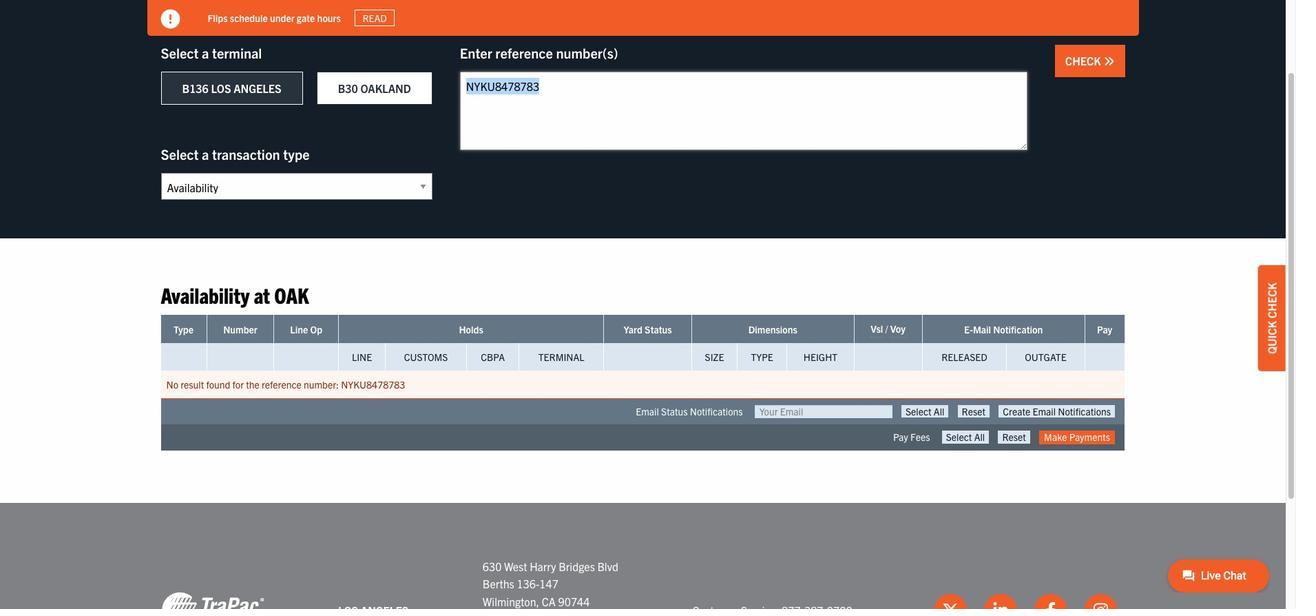 Task type: locate. For each thing, give the bounding box(es) containing it.
solid image
[[1104, 56, 1115, 67]]

read link
[[355, 10, 395, 26]]

e-mail notification
[[965, 323, 1043, 336]]

footer
[[0, 503, 1286, 609]]

type down dimensions
[[751, 351, 774, 363]]

0 vertical spatial type
[[174, 323, 194, 336]]

1 horizontal spatial reference
[[496, 44, 553, 61]]

a left transaction
[[202, 145, 209, 163]]

0 vertical spatial a
[[202, 44, 209, 61]]

select left transaction
[[161, 145, 199, 163]]

1 vertical spatial select
[[161, 145, 199, 163]]

check inside check button
[[1066, 54, 1104, 68]]

type
[[174, 323, 194, 336], [751, 351, 774, 363]]

pay fees
[[894, 431, 930, 443]]

pay
[[1097, 323, 1113, 336], [894, 431, 909, 443]]

0 horizontal spatial type
[[174, 323, 194, 336]]

147
[[540, 577, 559, 591]]

read
[[363, 12, 387, 24]]

fees
[[911, 431, 930, 443]]

line left op
[[290, 323, 308, 336]]

line
[[290, 323, 308, 336], [352, 351, 372, 363]]

quick check link
[[1259, 265, 1286, 371]]

under
[[270, 11, 295, 24]]

Your Email email field
[[755, 405, 893, 419]]

1 horizontal spatial type
[[751, 351, 774, 363]]

a left terminal
[[202, 44, 209, 61]]

/
[[886, 323, 888, 335]]

0 horizontal spatial line
[[290, 323, 308, 336]]

wilmington,
[[483, 594, 540, 608]]

terminal
[[212, 44, 262, 61]]

quick
[[1266, 321, 1279, 354]]

1 horizontal spatial line
[[352, 351, 372, 363]]

e-
[[965, 323, 973, 336]]

yard
[[624, 323, 643, 336]]

1 vertical spatial status
[[661, 405, 688, 418]]

bridges
[[559, 559, 595, 573]]

height
[[804, 351, 838, 363]]

line for line op
[[290, 323, 308, 336]]

630
[[483, 559, 502, 573]]

west
[[504, 559, 527, 573]]

status for yard
[[645, 323, 672, 336]]

1 a from the top
[[202, 44, 209, 61]]

oakland
[[361, 81, 411, 95]]

payments
[[1070, 431, 1111, 443]]

1 horizontal spatial pay
[[1097, 323, 1113, 336]]

0 vertical spatial status
[[645, 323, 672, 336]]

notification
[[994, 323, 1043, 336]]

notifications
[[690, 405, 743, 418]]

voy
[[891, 323, 906, 335]]

customs
[[404, 351, 448, 363]]

status right yard
[[645, 323, 672, 336]]

1 vertical spatial line
[[352, 351, 372, 363]]

1 vertical spatial check
[[1266, 283, 1279, 318]]

0 vertical spatial select
[[161, 44, 199, 61]]

select down solid image
[[161, 44, 199, 61]]

1 horizontal spatial check
[[1266, 283, 1279, 318]]

type down availability
[[174, 323, 194, 336]]

the
[[246, 379, 260, 391]]

0 vertical spatial check
[[1066, 54, 1104, 68]]

reference
[[496, 44, 553, 61], [262, 379, 302, 391]]

0 horizontal spatial check
[[1066, 54, 1104, 68]]

a for transaction
[[202, 145, 209, 163]]

2 a from the top
[[202, 145, 209, 163]]

los
[[211, 81, 231, 95]]

1 vertical spatial a
[[202, 145, 209, 163]]

b30
[[338, 81, 358, 95]]

check
[[1066, 54, 1104, 68], [1266, 283, 1279, 318]]

status right email
[[661, 405, 688, 418]]

1 vertical spatial pay
[[894, 431, 909, 443]]

reference right enter
[[496, 44, 553, 61]]

status
[[645, 323, 672, 336], [661, 405, 688, 418]]

1 vertical spatial reference
[[262, 379, 302, 391]]

email status notifications
[[636, 405, 743, 418]]

quick check
[[1266, 283, 1279, 354]]

reference right the
[[262, 379, 302, 391]]

result
[[181, 379, 204, 391]]

released
[[942, 351, 988, 363]]

2 select from the top
[[161, 145, 199, 163]]

select
[[161, 44, 199, 61], [161, 145, 199, 163]]

number:
[[304, 379, 339, 391]]

at
[[254, 281, 270, 308]]

check button
[[1055, 45, 1125, 77]]

0 vertical spatial line
[[290, 323, 308, 336]]

pay for pay fees
[[894, 431, 909, 443]]

0 horizontal spatial pay
[[894, 431, 909, 443]]

line up nyku8478783
[[352, 351, 372, 363]]

select a terminal
[[161, 44, 262, 61]]

make payments
[[1045, 431, 1111, 443]]

outgate
[[1025, 351, 1067, 363]]

1 select from the top
[[161, 44, 199, 61]]

select a transaction type
[[161, 145, 310, 163]]

a
[[202, 44, 209, 61], [202, 145, 209, 163]]

vsl / voy
[[871, 323, 906, 335]]

None button
[[902, 405, 949, 418], [958, 405, 990, 418], [999, 405, 1115, 418], [942, 431, 989, 443], [999, 431, 1031, 443], [902, 405, 949, 418], [958, 405, 990, 418], [999, 405, 1115, 418], [942, 431, 989, 443], [999, 431, 1031, 443]]

no
[[166, 379, 178, 391]]

0 vertical spatial pay
[[1097, 323, 1113, 336]]



Task type: describe. For each thing, give the bounding box(es) containing it.
status for email
[[661, 405, 688, 418]]

blvd
[[598, 559, 619, 573]]

enter
[[460, 44, 492, 61]]

nyku8478783
[[341, 379, 405, 391]]

hours
[[317, 11, 341, 24]]

type
[[283, 145, 310, 163]]

solid image
[[161, 10, 180, 29]]

number
[[223, 323, 258, 336]]

email
[[636, 405, 659, 418]]

b136
[[182, 81, 209, 95]]

select for select a terminal
[[161, 44, 199, 61]]

check inside quick check link
[[1266, 283, 1279, 318]]

availability
[[161, 281, 250, 308]]

pay for pay
[[1097, 323, 1113, 336]]

ca
[[542, 594, 556, 608]]

found
[[206, 379, 230, 391]]

line for line
[[352, 351, 372, 363]]

harry
[[530, 559, 556, 573]]

availability at oak
[[161, 281, 309, 308]]

number(s)
[[556, 44, 618, 61]]

b30 oakland
[[338, 81, 411, 95]]

for
[[233, 379, 244, 391]]

vsl
[[871, 323, 883, 335]]

enter reference number(s)
[[460, 44, 618, 61]]

136-
[[517, 577, 540, 591]]

no result found for the reference number: nyku8478783
[[166, 379, 405, 391]]

dimensions
[[749, 323, 798, 336]]

schedule
[[230, 11, 268, 24]]

mail
[[973, 323, 991, 336]]

Enter reference number(s) text field
[[460, 72, 1028, 150]]

transaction
[[212, 145, 280, 163]]

size
[[705, 351, 724, 363]]

yard status
[[624, 323, 672, 336]]

90744
[[558, 594, 590, 608]]

flips
[[208, 11, 228, 24]]

holds
[[459, 323, 484, 336]]

los angeles image
[[161, 591, 264, 609]]

a for terminal
[[202, 44, 209, 61]]

gate
[[297, 11, 315, 24]]

footer containing 630 west harry bridges blvd
[[0, 503, 1286, 609]]

select for select a transaction type
[[161, 145, 199, 163]]

cbpa
[[481, 351, 505, 363]]

make payments link
[[1040, 431, 1115, 444]]

0 vertical spatial reference
[[496, 44, 553, 61]]

line op
[[290, 323, 323, 336]]

630 west harry bridges blvd berths 136-147 wilmington, ca 90744
[[483, 559, 619, 608]]

oak
[[274, 281, 309, 308]]

angeles
[[234, 81, 282, 95]]

op
[[310, 323, 323, 336]]

b136 los angeles
[[182, 81, 282, 95]]

0 horizontal spatial reference
[[262, 379, 302, 391]]

1 vertical spatial type
[[751, 351, 774, 363]]

berths
[[483, 577, 514, 591]]

make
[[1045, 431, 1068, 443]]

terminal
[[539, 351, 585, 363]]

flips schedule under gate hours
[[208, 11, 341, 24]]



Task type: vqa. For each thing, say whether or not it's contained in the screenshot.
10/06/2023 16:00
no



